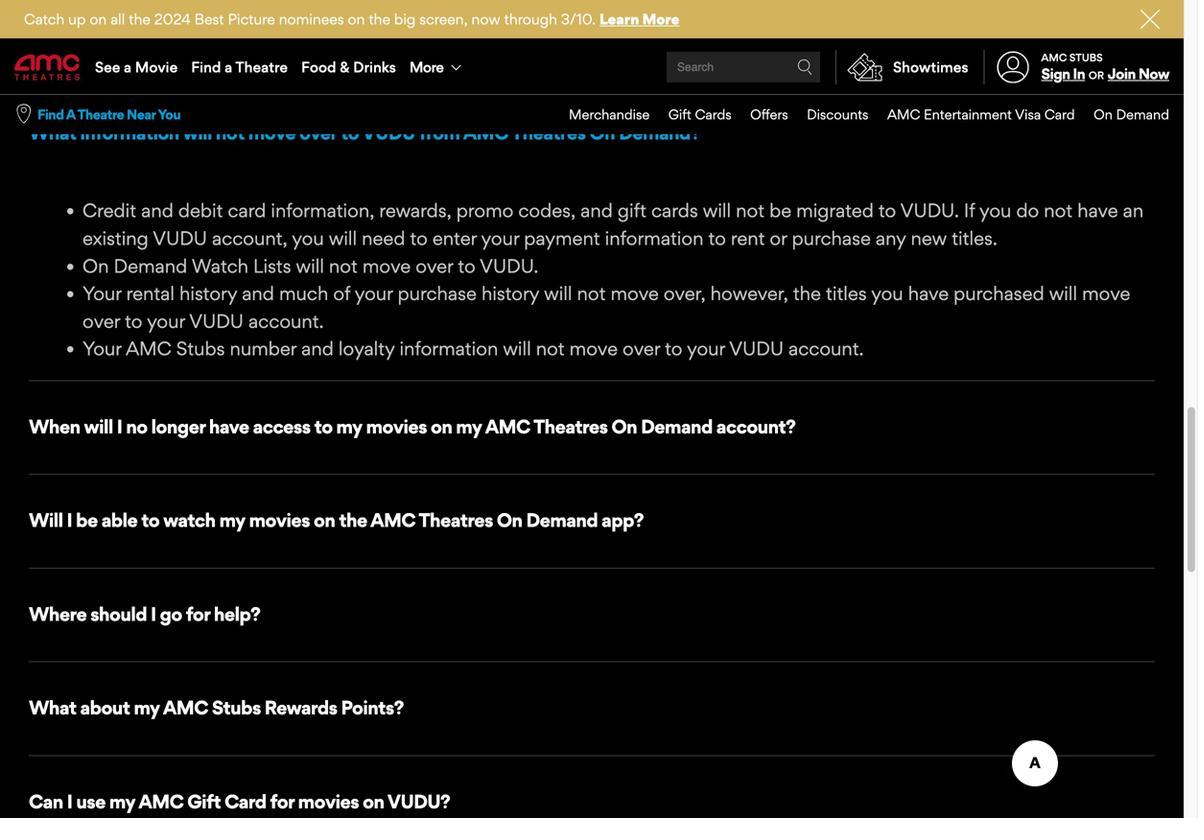Task type: describe. For each thing, give the bounding box(es) containing it.
menu containing more
[[0, 40, 1184, 94]]

codes,
[[518, 198, 576, 221]]

merchandise
[[569, 106, 650, 123]]

account?
[[716, 414, 795, 437]]

offers link
[[732, 95, 788, 134]]

longer
[[151, 414, 205, 437]]

0 vertical spatial theatres
[[511, 120, 586, 143]]

what for what information will not move over to vudu from amc theatres on demand?
[[29, 120, 76, 143]]

amc stubs sign in or join now
[[1041, 51, 1169, 83]]

1 vertical spatial have
[[908, 281, 949, 304]]

why would i want to move my movies to vudu?
[[29, 24, 436, 47]]

vudu down debit
[[153, 225, 207, 248]]

amc inside amc stubs sign in or join now
[[1041, 51, 1067, 64]]

what for what about my amc stubs rewards points?
[[29, 695, 76, 718]]

up
[[68, 10, 86, 28]]

help?
[[214, 601, 260, 624]]

no
[[126, 414, 147, 437]]

want
[[138, 24, 180, 47]]

where
[[29, 601, 87, 624]]

0 horizontal spatial have
[[209, 414, 249, 437]]

of
[[333, 281, 350, 304]]

&
[[340, 58, 350, 76]]

migrated
[[796, 198, 874, 221]]

would
[[73, 24, 125, 47]]

to right access
[[314, 414, 332, 437]]

titles.
[[952, 225, 997, 248]]

merchandise link
[[550, 95, 650, 134]]

2 vertical spatial information
[[399, 336, 498, 359]]

learn more link
[[600, 10, 680, 28]]

to up food & drinks
[[351, 24, 370, 47]]

what information will not move over to vudu from amc theatres on demand?
[[29, 120, 700, 143]]

purchased
[[954, 281, 1044, 304]]

will
[[29, 508, 63, 531]]

rewards
[[265, 695, 337, 718]]

showtimes link
[[836, 50, 968, 84]]

much
[[279, 281, 328, 304]]

amc entertainment visa card link
[[869, 95, 1075, 134]]

from
[[419, 120, 460, 143]]

sign
[[1041, 65, 1070, 83]]

0 vertical spatial vudu?
[[373, 24, 436, 47]]

0 vertical spatial account.
[[248, 308, 324, 331]]

watch
[[163, 508, 215, 531]]

cards
[[651, 198, 698, 221]]

and left gift
[[581, 198, 613, 221]]

2024
[[154, 10, 191, 28]]

and left debit
[[141, 198, 173, 221]]

where should i go for help?
[[29, 601, 260, 624]]

a
[[66, 106, 75, 123]]

see
[[95, 58, 120, 76]]

go
[[160, 601, 182, 624]]

will i be able to watch my movies on the amc theatres on demand app?
[[29, 508, 644, 531]]

movie
[[135, 58, 178, 76]]

0 vertical spatial for
[[186, 601, 210, 624]]

do
[[1016, 198, 1039, 221]]

1 your from the top
[[82, 281, 121, 304]]

to down over,
[[665, 336, 683, 359]]

best
[[194, 10, 224, 28]]

rent
[[731, 225, 765, 248]]

now
[[1138, 65, 1169, 83]]

find for find a theatre near you
[[37, 106, 64, 123]]

watch
[[192, 253, 248, 276]]

titles
[[826, 281, 867, 304]]

theatre for a
[[235, 58, 288, 76]]

1 vertical spatial theatres
[[533, 414, 608, 437]]

debit
[[178, 198, 223, 221]]

food
[[301, 58, 336, 76]]

theatre for a
[[77, 106, 124, 123]]

why
[[29, 24, 69, 47]]

picture
[[228, 10, 275, 28]]

your down promo
[[481, 225, 519, 248]]

on inside credit and debit card information, rewards, promo codes, and gift cards will not be migrated to vudu. if you do not have an existing vudu account, you will need to enter your payment information to rent or purchase any new titles. on demand watch lists will not move over to vudu. your rental history and much of your purchase history will not move over, however, the titles you have purchased will move over to your vudu account. your amc stubs number and loyalty information will not move over to your vudu account.
[[82, 253, 109, 276]]

if
[[964, 198, 975, 221]]

new
[[911, 225, 947, 248]]

0 vertical spatial you
[[979, 198, 1011, 221]]

search the AMC website text field
[[674, 60, 797, 74]]

rewards,
[[379, 198, 452, 221]]

can i use my amc gift card for movies on vudu?
[[29, 789, 450, 812]]

an
[[1123, 198, 1144, 221]]

through
[[504, 10, 557, 28]]

find a theatre near you
[[37, 106, 180, 123]]

when
[[29, 414, 80, 437]]

sign in button
[[1041, 65, 1085, 83]]

information,
[[271, 198, 374, 221]]

2 vertical spatial theatres
[[419, 508, 493, 531]]

nominees
[[279, 10, 344, 28]]

vudu down however,
[[729, 336, 784, 359]]

showtimes
[[893, 58, 968, 76]]

2 history from the left
[[481, 281, 539, 304]]

i right will
[[67, 508, 72, 531]]

1 vertical spatial be
[[76, 508, 98, 531]]

1 vertical spatial vudu?
[[387, 789, 450, 812]]

about
[[80, 695, 130, 718]]

stubs inside amc stubs sign in or join now
[[1069, 51, 1103, 64]]

a for theatre
[[225, 58, 232, 76]]

to down rewards, on the left top of the page
[[410, 225, 428, 248]]

submit search icon image
[[797, 59, 813, 75]]

your down over,
[[687, 336, 725, 359]]

gift cards link
[[650, 95, 732, 134]]

more button
[[403, 40, 472, 94]]

i for will
[[117, 414, 122, 437]]

rental
[[126, 281, 175, 304]]

on demand
[[1094, 106, 1169, 123]]

and left loyalty
[[301, 336, 334, 359]]

over,
[[664, 281, 706, 304]]



Task type: vqa. For each thing, say whether or not it's contained in the screenshot.
Get Tickets link corresponding to Combo.
no



Task type: locate. For each thing, give the bounding box(es) containing it.
be
[[769, 198, 792, 221], [76, 508, 98, 531]]

near
[[127, 106, 156, 123]]

i left go
[[151, 601, 156, 624]]

0 vertical spatial or
[[1089, 69, 1104, 82]]

0 horizontal spatial be
[[76, 508, 98, 531]]

0 vertical spatial find
[[191, 58, 221, 76]]

learn
[[600, 10, 639, 28]]

2 horizontal spatial you
[[979, 198, 1011, 221]]

more right learn
[[642, 10, 680, 28]]

0 horizontal spatial theatre
[[77, 106, 124, 123]]

food & drinks
[[301, 58, 396, 76]]

catch
[[24, 10, 65, 28]]

have left an
[[1077, 198, 1118, 221]]

can
[[29, 789, 63, 812]]

account. down titles
[[788, 336, 864, 359]]

1 vertical spatial for
[[270, 789, 294, 812]]

to right want
[[184, 24, 202, 47]]

purchase down enter
[[398, 281, 477, 304]]

to up any
[[879, 198, 896, 221]]

menu down showtimes image at the top right of page
[[550, 95, 1169, 134]]

0 vertical spatial gift
[[668, 106, 691, 123]]

user profile image
[[986, 51, 1040, 83]]

0 vertical spatial your
[[82, 281, 121, 304]]

to
[[184, 24, 202, 47], [351, 24, 370, 47], [341, 120, 359, 143], [879, 198, 896, 221], [410, 225, 428, 248], [708, 225, 726, 248], [458, 253, 476, 276], [125, 308, 142, 331], [665, 336, 683, 359], [314, 414, 332, 437], [141, 508, 159, 531]]

on demand link
[[1075, 95, 1169, 134]]

0 vertical spatial vudu.
[[900, 198, 959, 221]]

payment
[[524, 225, 600, 248]]

entertainment
[[924, 106, 1012, 123]]

all
[[110, 10, 125, 28]]

1 vertical spatial more
[[409, 58, 443, 76]]

number
[[230, 336, 297, 359]]

2 what from the top
[[29, 695, 76, 718]]

be inside credit and debit card information, rewards, promo codes, and gift cards will not be migrated to vudu. if you do not have an existing vudu account, you will need to enter your payment information to rent or purchase any new titles. on demand watch lists will not move over to vudu. your rental history and much of your purchase history will not move over, however, the titles you have purchased will move over to your vudu account. your amc stubs number and loyalty information will not move over to your vudu account.
[[769, 198, 792, 221]]

stubs up 'in' at the top right
[[1069, 51, 1103, 64]]

screen,
[[419, 10, 468, 28]]

1 horizontal spatial you
[[871, 281, 903, 304]]

amc inside amc entertainment visa card link
[[887, 106, 920, 123]]

any
[[876, 225, 906, 248]]

able
[[101, 508, 137, 531]]

theatre
[[235, 58, 288, 76], [77, 106, 124, 123]]

promo
[[456, 198, 514, 221]]

discounts
[[807, 106, 869, 123]]

1 vertical spatial gift
[[187, 789, 221, 812]]

theatre right "a"
[[77, 106, 124, 123]]

your right of at the left of the page
[[355, 281, 393, 304]]

1 what from the top
[[29, 120, 76, 143]]

have right longer
[[209, 414, 249, 437]]

demand inside on demand link
[[1116, 106, 1169, 123]]

gift down 'what about my amc stubs rewards points?'
[[187, 789, 221, 812]]

2 vertical spatial have
[[209, 414, 249, 437]]

amc logo image
[[14, 54, 82, 80], [14, 54, 82, 80]]

demand up "rental"
[[114, 253, 187, 276]]

1 vertical spatial theatre
[[77, 106, 124, 123]]

on
[[90, 10, 107, 28], [348, 10, 365, 28], [431, 414, 452, 437], [314, 508, 335, 531], [363, 789, 384, 812]]

1 horizontal spatial find
[[191, 58, 221, 76]]

credit
[[82, 198, 136, 221]]

what about my amc stubs rewards points?
[[29, 695, 404, 718]]

1 a from the left
[[124, 58, 132, 76]]

see a movie link
[[88, 40, 184, 94]]

demand inside credit and debit card information, rewards, promo codes, and gift cards will not be migrated to vudu. if you do not have an existing vudu account, you will need to enter your payment information to rent or purchase any new titles. on demand watch lists will not move over to vudu. your rental history and much of your purchase history will not move over, however, the titles you have purchased will move over to your vudu account. your amc stubs number and loyalty information will not move over to your vudu account.
[[114, 253, 187, 276]]

0 horizontal spatial you
[[292, 225, 324, 248]]

find a theatre link
[[184, 40, 295, 94]]

gift
[[618, 198, 647, 221]]

a for movie
[[124, 58, 132, 76]]

1 vertical spatial purchase
[[398, 281, 477, 304]]

0 horizontal spatial for
[[186, 601, 210, 624]]

join
[[1108, 65, 1136, 83]]

menu containing merchandise
[[550, 95, 1169, 134]]

history down payment
[[481, 281, 539, 304]]

theatre down the why would i want to move my movies to vudu?
[[235, 58, 288, 76]]

you right titles
[[871, 281, 903, 304]]

you down information,
[[292, 225, 324, 248]]

or inside amc stubs sign in or join now
[[1089, 69, 1104, 82]]

gift cards
[[668, 106, 732, 123]]

a down the why would i want to move my movies to vudu?
[[225, 58, 232, 76]]

or right 'in' at the top right
[[1089, 69, 1104, 82]]

3/10.
[[561, 10, 596, 28]]

a right see
[[124, 58, 132, 76]]

existing
[[82, 225, 148, 248]]

0 horizontal spatial card
[[225, 789, 266, 812]]

credit and debit card information, rewards, promo codes, and gift cards will not be migrated to vudu. if you do not have an existing vudu account, you will need to enter your payment information to rent or purchase any new titles. on demand watch lists will not move over to vudu. your rental history and much of your purchase history will not move over, however, the titles you have purchased will move over to your vudu account. your amc stubs number and loyalty information will not move over to your vudu account.
[[82, 198, 1144, 359]]

vudu. down payment
[[480, 253, 539, 276]]

i for should
[[151, 601, 156, 624]]

purchase down migrated
[[792, 225, 871, 248]]

stubs left 'number' at the left top of the page
[[176, 336, 225, 359]]

the inside credit and debit card information, rewards, promo codes, and gift cards will not be migrated to vudu. if you do not have an existing vudu account, you will need to enter your payment information to rent or purchase any new titles. on demand watch lists will not move over to vudu. your rental history and much of your purchase history will not move over, however, the titles you have purchased will move over to your vudu account. your amc stubs number and loyalty information will not move over to your vudu account.
[[793, 281, 821, 304]]

menu
[[0, 40, 1184, 94], [550, 95, 1169, 134]]

a inside 'link'
[[225, 58, 232, 76]]

1 vertical spatial vudu.
[[480, 253, 539, 276]]

2 vertical spatial you
[[871, 281, 903, 304]]

account,
[[212, 225, 287, 248]]

catch up on all the 2024 best picture nominees on the big screen, now through 3/10. learn more
[[24, 10, 680, 28]]

1 vertical spatial information
[[605, 225, 704, 248]]

what left about
[[29, 695, 76, 718]]

be left able on the left bottom of the page
[[76, 508, 98, 531]]

your down "rental"
[[147, 308, 185, 331]]

demand left account?
[[641, 414, 713, 437]]

1 horizontal spatial more
[[642, 10, 680, 28]]

need
[[362, 225, 405, 248]]

0 horizontal spatial gift
[[187, 789, 221, 812]]

menu up merchandise link
[[0, 40, 1184, 94]]

0 vertical spatial theatre
[[235, 58, 288, 76]]

0 vertical spatial more
[[642, 10, 680, 28]]

1 vertical spatial or
[[770, 225, 787, 248]]

0 horizontal spatial history
[[179, 281, 237, 304]]

history down "watch"
[[179, 281, 237, 304]]

enter
[[432, 225, 477, 248]]

gift left cards
[[668, 106, 691, 123]]

stubs left rewards
[[212, 695, 261, 718]]

0 horizontal spatial information
[[80, 120, 179, 143]]

showtimes image
[[837, 50, 893, 84]]

not
[[216, 120, 245, 143], [736, 198, 765, 221], [1044, 198, 1073, 221], [329, 253, 358, 276], [577, 281, 606, 304], [536, 336, 565, 359]]

stubs inside credit and debit card information, rewards, promo codes, and gift cards will not be migrated to vudu. if you do not have an existing vudu account, you will need to enter your payment information to rent or purchase any new titles. on demand watch lists will not move over to vudu. your rental history and much of your purchase history will not move over, however, the titles you have purchased will move over to your vudu account. your amc stubs number and loyalty information will not move over to your vudu account.
[[176, 336, 225, 359]]

demand left the app?
[[526, 508, 598, 531]]

1 vertical spatial your
[[82, 336, 121, 359]]

you
[[979, 198, 1011, 221], [292, 225, 324, 248], [871, 281, 903, 304]]

1 vertical spatial account.
[[788, 336, 864, 359]]

0 horizontal spatial purchase
[[398, 281, 477, 304]]

and down lists
[[242, 281, 274, 304]]

to down "rental"
[[125, 308, 142, 331]]

more inside button
[[409, 58, 443, 76]]

information right "a"
[[80, 120, 179, 143]]

information right loyalty
[[399, 336, 498, 359]]

to right able on the left bottom of the page
[[141, 508, 159, 531]]

i
[[129, 24, 134, 47], [117, 414, 122, 437], [67, 508, 72, 531], [151, 601, 156, 624], [67, 789, 72, 812]]

0 vertical spatial have
[[1077, 198, 1118, 221]]

find for find a theatre
[[191, 58, 221, 76]]

0 horizontal spatial more
[[409, 58, 443, 76]]

vudu left from
[[362, 120, 415, 143]]

for down rewards
[[270, 789, 294, 812]]

more down screen,
[[409, 58, 443, 76]]

for right go
[[186, 601, 210, 624]]

information
[[80, 120, 179, 143], [605, 225, 704, 248], [399, 336, 498, 359]]

should
[[90, 601, 147, 624]]

amc entertainment visa card
[[887, 106, 1075, 123]]

you
[[158, 106, 180, 123]]

my
[[257, 24, 283, 47], [336, 414, 362, 437], [456, 414, 482, 437], [219, 508, 245, 531], [134, 695, 160, 718], [109, 789, 135, 812]]

or right rent
[[770, 225, 787, 248]]

i for would
[[129, 24, 134, 47]]

vudu. up "new"
[[900, 198, 959, 221]]

2 your from the top
[[82, 336, 121, 359]]

card
[[1044, 106, 1075, 123], [225, 789, 266, 812]]

2 vertical spatial stubs
[[212, 695, 261, 718]]

2 horizontal spatial have
[[1077, 198, 1118, 221]]

2 a from the left
[[225, 58, 232, 76]]

access
[[253, 414, 310, 437]]

big
[[394, 10, 416, 28]]

1 vertical spatial card
[[225, 789, 266, 812]]

points?
[[341, 695, 404, 718]]

demand
[[1116, 106, 1169, 123], [114, 253, 187, 276], [641, 414, 713, 437], [526, 508, 598, 531]]

i left use
[[67, 789, 72, 812]]

you right if
[[979, 198, 1011, 221]]

history
[[179, 281, 237, 304], [481, 281, 539, 304]]

1 horizontal spatial card
[[1044, 106, 1075, 123]]

1 horizontal spatial account.
[[788, 336, 864, 359]]

find down the why would i want to move my movies to vudu?
[[191, 58, 221, 76]]

0 vertical spatial information
[[80, 120, 179, 143]]

amc inside credit and debit card information, rewards, promo codes, and gift cards will not be migrated to vudu. if you do not have an existing vudu account, you will need to enter your payment information to rent or purchase any new titles. on demand watch lists will not move over to vudu. your rental history and much of your purchase history will not move over, however, the titles you have purchased will move over to your vudu account. your amc stubs number and loyalty information will not move over to your vudu account.
[[126, 336, 171, 359]]

have down "new"
[[908, 281, 949, 304]]

account. down much
[[248, 308, 324, 331]]

use
[[76, 789, 105, 812]]

0 vertical spatial be
[[769, 198, 792, 221]]

0 vertical spatial card
[[1044, 106, 1075, 123]]

be left migrated
[[769, 198, 792, 221]]

1 horizontal spatial theatre
[[235, 58, 288, 76]]

theatres
[[511, 120, 586, 143], [533, 414, 608, 437], [419, 508, 493, 531]]

now
[[472, 10, 500, 28]]

what left near
[[29, 120, 76, 143]]

card
[[228, 198, 266, 221]]

vudu up 'number' at the left top of the page
[[189, 308, 244, 331]]

find inside button
[[37, 106, 64, 123]]

0 horizontal spatial find
[[37, 106, 64, 123]]

0 horizontal spatial a
[[124, 58, 132, 76]]

to down enter
[[458, 253, 476, 276]]

join now button
[[1108, 65, 1169, 83]]

purchase
[[792, 225, 871, 248], [398, 281, 477, 304]]

gift
[[668, 106, 691, 123], [187, 789, 221, 812]]

0 vertical spatial purchase
[[792, 225, 871, 248]]

theatre inside find a theatre 'link'
[[235, 58, 288, 76]]

2 horizontal spatial information
[[605, 225, 704, 248]]

1 history from the left
[[179, 281, 237, 304]]

1 horizontal spatial history
[[481, 281, 539, 304]]

information down cards
[[605, 225, 704, 248]]

demand?
[[619, 120, 700, 143]]

0 horizontal spatial account.
[[248, 308, 324, 331]]

cookie consent banner dialog
[[0, 745, 1184, 818]]

in
[[1073, 65, 1085, 83]]

loyalty
[[338, 336, 395, 359]]

1 vertical spatial you
[[292, 225, 324, 248]]

find left "a"
[[37, 106, 64, 123]]

1 vertical spatial what
[[29, 695, 76, 718]]

on
[[1094, 106, 1113, 123], [589, 120, 615, 143], [82, 253, 109, 276], [612, 414, 637, 437], [497, 508, 522, 531]]

1 horizontal spatial purchase
[[792, 225, 871, 248]]

1 vertical spatial find
[[37, 106, 64, 123]]

theatre inside find a theatre near you button
[[77, 106, 124, 123]]

1 horizontal spatial information
[[399, 336, 498, 359]]

sign in or join amc stubs element
[[984, 40, 1169, 94]]

0 vertical spatial stubs
[[1069, 51, 1103, 64]]

1 vertical spatial stubs
[[176, 336, 225, 359]]

to left rent
[[708, 225, 726, 248]]

have
[[1077, 198, 1118, 221], [908, 281, 949, 304], [209, 414, 249, 437]]

1 horizontal spatial gift
[[668, 106, 691, 123]]

offers
[[750, 106, 788, 123]]

find a theatre
[[191, 58, 288, 76]]

i right all
[[129, 24, 134, 47]]

i left 'no'
[[117, 414, 122, 437]]

0 vertical spatial what
[[29, 120, 76, 143]]

and
[[141, 198, 173, 221], [581, 198, 613, 221], [242, 281, 274, 304], [301, 336, 334, 359]]

food & drinks link
[[295, 40, 403, 94]]

1 horizontal spatial or
[[1089, 69, 1104, 82]]

amc
[[1041, 51, 1067, 64], [887, 106, 920, 123], [463, 120, 508, 143], [126, 336, 171, 359], [485, 414, 530, 437], [371, 508, 415, 531], [163, 695, 208, 718], [139, 789, 184, 812]]

0 vertical spatial menu
[[0, 40, 1184, 94]]

demand down join now 'button'
[[1116, 106, 1169, 123]]

find inside 'link'
[[191, 58, 221, 76]]

1 vertical spatial menu
[[550, 95, 1169, 134]]

1 horizontal spatial be
[[769, 198, 792, 221]]

1 horizontal spatial vudu.
[[900, 198, 959, 221]]

to down food & drinks link
[[341, 120, 359, 143]]

see a movie
[[95, 58, 178, 76]]

app?
[[602, 508, 644, 531]]

when will i no longer have access to my movies on my amc theatres on demand account?
[[29, 414, 795, 437]]

0 horizontal spatial or
[[770, 225, 787, 248]]

discounts link
[[788, 95, 869, 134]]

find a theatre near you button
[[37, 105, 180, 124]]

1 horizontal spatial a
[[225, 58, 232, 76]]

1 horizontal spatial for
[[270, 789, 294, 812]]

over
[[299, 120, 337, 143], [416, 253, 453, 276], [82, 308, 120, 331], [623, 336, 660, 359]]

drinks
[[353, 58, 396, 76]]

more
[[642, 10, 680, 28], [409, 58, 443, 76]]

1 horizontal spatial have
[[908, 281, 949, 304]]

or inside credit and debit card information, rewards, promo codes, and gift cards will not be migrated to vudu. if you do not have an existing vudu account, you will need to enter your payment information to rent or purchase any new titles. on demand watch lists will not move over to vudu. your rental history and much of your purchase history will not move over, however, the titles you have purchased will move over to your vudu account. your amc stubs number and loyalty information will not move over to your vudu account.
[[770, 225, 787, 248]]

0 horizontal spatial vudu.
[[480, 253, 539, 276]]



